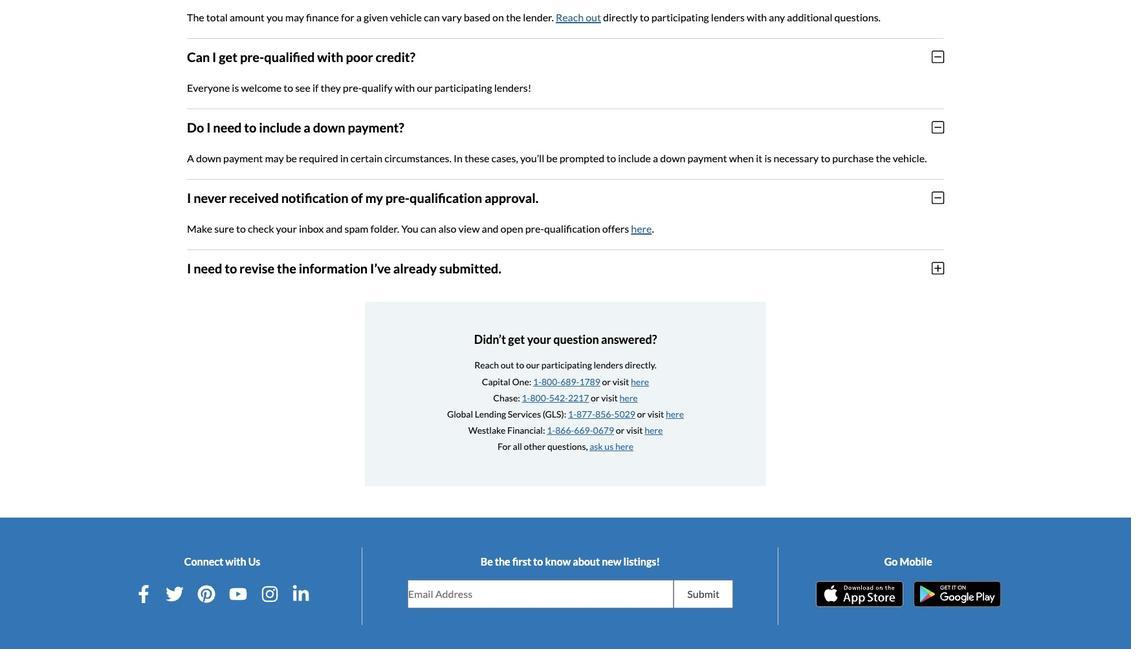 Task type: describe. For each thing, give the bounding box(es) containing it.
visit up 856-
[[601, 393, 618, 404]]

0 horizontal spatial down
[[196, 152, 221, 164]]

1- up services
[[522, 393, 530, 404]]

questions,
[[547, 442, 588, 453]]

to inside the reach out to our participating lenders directly. capital one: 1-800-689-1789 or visit here chase: 1-800-542-2217 or visit here global lending services (gls): 1-877-856-5029 or visit here westlake financial: 1-866-669-0679 or visit here for all other questions, ask us here
[[516, 360, 524, 371]]

to right prompted
[[607, 152, 616, 164]]

minus square image
[[932, 120, 944, 134]]

new
[[602, 556, 622, 568]]

poor
[[346, 49, 373, 65]]

1- down 2217
[[568, 409, 577, 420]]

services
[[508, 409, 541, 420]]

credit?
[[376, 49, 415, 65]]

5029
[[614, 409, 635, 420]]

answered?
[[601, 333, 657, 347]]

question
[[554, 333, 599, 347]]

here down directly.
[[631, 376, 649, 387]]

a inside dropdown button
[[304, 120, 311, 135]]

questions.
[[835, 11, 881, 23]]

pre- inside the can i get pre-qualified with poor credit? dropdown button
[[240, 49, 264, 65]]

getting pre-qualified tab panel
[[187, 0, 944, 292]]

1 horizontal spatial include
[[618, 152, 651, 164]]

total
[[206, 11, 228, 23]]

i need to revise the information i've already submitted. button
[[187, 250, 944, 287]]

us
[[605, 442, 614, 453]]

0 horizontal spatial may
[[265, 152, 284, 164]]

linkedin image
[[292, 585, 310, 603]]

see
[[295, 81, 311, 94]]

1 and from the left
[[326, 222, 343, 235]]

plus square image
[[932, 261, 944, 276]]

0679
[[593, 425, 614, 436]]

pre- right 'open'
[[525, 222, 544, 235]]

i inside i never received notification of my pre-qualification approval. dropdown button
[[187, 190, 191, 206]]

all
[[513, 442, 522, 453]]

for
[[498, 442, 511, 453]]

your inside getting pre-qualified tab panel
[[276, 222, 297, 235]]

lenders!
[[494, 81, 532, 94]]

sure
[[214, 222, 234, 235]]

mobile
[[900, 556, 932, 568]]

do
[[187, 120, 204, 135]]

spam
[[345, 222, 369, 235]]

0 horizontal spatial is
[[232, 81, 239, 94]]

reach inside the reach out to our participating lenders directly. capital one: 1-800-689-1789 or visit here chase: 1-800-542-2217 or visit here global lending services (gls): 1-877-856-5029 or visit here westlake financial: 1-866-669-0679 or visit here for all other questions, ask us here
[[475, 360, 499, 371]]

can i get pre-qualified with poor credit? button
[[187, 39, 944, 75]]

1789
[[579, 376, 601, 387]]

can i get pre-qualified with poor credit?
[[187, 49, 415, 65]]

the right the on
[[506, 11, 521, 23]]

submitted.
[[439, 261, 501, 276]]

vehicle
[[390, 11, 422, 23]]

approval.
[[485, 190, 539, 206]]

pre- right they
[[343, 81, 362, 94]]

can for also
[[421, 222, 436, 235]]

go mobile
[[885, 556, 932, 568]]

reach inside getting pre-qualified tab panel
[[556, 11, 584, 23]]

i've
[[370, 261, 391, 276]]

1 horizontal spatial may
[[285, 11, 304, 23]]

lenders inside getting pre-qualified tab panel
[[711, 11, 745, 23]]

down inside dropdown button
[[313, 120, 345, 135]]

here link for 1-866-669-0679
[[645, 425, 663, 436]]

offers
[[602, 222, 629, 235]]

information
[[299, 261, 368, 276]]

directly.
[[625, 360, 657, 371]]

vary
[[442, 11, 462, 23]]

2 horizontal spatial participating
[[651, 11, 709, 23]]

visit right 5029
[[648, 409, 664, 420]]

here link inside getting pre-qualified tab panel
[[631, 222, 652, 235]]

to left purchase
[[821, 152, 831, 164]]

facebook image
[[134, 585, 152, 603]]

any
[[769, 11, 785, 23]]

669-
[[574, 425, 593, 436]]

when
[[729, 152, 754, 164]]

ask
[[590, 442, 603, 453]]

here inside getting pre-qualified tab panel
[[631, 222, 652, 235]]

you'll
[[520, 152, 544, 164]]

additional
[[787, 11, 833, 23]]

view
[[459, 222, 480, 235]]

make sure to check your inbox and spam folder. you can also view and open pre-qualification offers here .
[[187, 222, 654, 235]]

inbox
[[299, 222, 324, 235]]

2217
[[568, 393, 589, 404]]

here right 5029
[[666, 409, 684, 420]]

know
[[545, 556, 571, 568]]

the total amount you may finance for a given vehicle can vary based on the lender. reach out directly to participating lenders with any additional questions.
[[187, 11, 881, 23]]

ask us here link
[[590, 442, 634, 453]]

these
[[465, 152, 490, 164]]

based
[[464, 11, 491, 23]]

here right us
[[615, 442, 634, 453]]

2 be from the left
[[546, 152, 558, 164]]

pre- inside i never received notification of my pre-qualification approval. dropdown button
[[385, 190, 410, 206]]

the inside button
[[277, 261, 296, 276]]

be
[[481, 556, 493, 568]]

submit
[[688, 588, 720, 600]]

the right be
[[495, 556, 510, 568]]

participating inside the reach out to our participating lenders directly. capital one: 1-800-689-1789 or visit here chase: 1-800-542-2217 or visit here global lending services (gls): 1-877-856-5029 or visit here westlake financial: 1-866-669-0679 or visit here for all other questions, ask us here
[[542, 360, 592, 371]]

one:
[[512, 376, 532, 387]]

here link for 1-800-542-2217
[[620, 393, 638, 404]]

our inside getting pre-qualified tab panel
[[417, 81, 433, 94]]

with left us
[[225, 556, 246, 568]]

need inside dropdown button
[[213, 120, 242, 135]]

i never received notification of my pre-qualification approval. button
[[187, 180, 944, 216]]

listings!
[[624, 556, 660, 568]]

connect
[[184, 556, 223, 568]]

also
[[438, 222, 457, 235]]

global
[[447, 409, 473, 420]]

the left vehicle.
[[876, 152, 891, 164]]

financial:
[[507, 425, 545, 436]]

lenders inside the reach out to our participating lenders directly. capital one: 1-800-689-1789 or visit here chase: 1-800-542-2217 or visit here global lending services (gls): 1-877-856-5029 or visit here westlake financial: 1-866-669-0679 or visit here for all other questions, ask us here
[[594, 360, 623, 371]]

with inside dropdown button
[[317, 49, 343, 65]]

make
[[187, 222, 212, 235]]

everyone
[[187, 81, 230, 94]]

westlake
[[468, 425, 506, 436]]

amount
[[230, 11, 265, 23]]

received
[[229, 190, 279, 206]]

to left see
[[284, 81, 293, 94]]

didn't
[[474, 333, 506, 347]]



Task type: vqa. For each thing, say whether or not it's contained in the screenshot.
A
yes



Task type: locate. For each thing, give the bounding box(es) containing it.
i right can
[[212, 49, 216, 65]]

about
[[573, 556, 600, 568]]

qualify
[[362, 81, 393, 94]]

0 vertical spatial need
[[213, 120, 242, 135]]

0 vertical spatial 800-
[[542, 376, 561, 387]]

do i need to include a down payment? button
[[187, 109, 944, 145]]

to up one:
[[516, 360, 524, 371]]

1 vertical spatial your
[[527, 333, 551, 347]]

1- right one:
[[533, 376, 542, 387]]

1 vertical spatial reach
[[475, 360, 499, 371]]

youtube image
[[229, 585, 247, 603]]

0 horizontal spatial payment
[[223, 152, 263, 164]]

include down welcome
[[259, 120, 301, 135]]

visit
[[613, 376, 629, 387], [601, 393, 618, 404], [648, 409, 664, 420], [626, 425, 643, 436]]

for
[[341, 11, 355, 23]]

the right revise
[[277, 261, 296, 276]]

1 vertical spatial can
[[421, 222, 436, 235]]

get it on google play image
[[914, 581, 1001, 607]]

in
[[454, 152, 463, 164]]

welcome
[[241, 81, 282, 94]]

participating left lenders!
[[435, 81, 492, 94]]

pre- right my
[[385, 190, 410, 206]]

0 horizontal spatial out
[[501, 360, 514, 371]]

participating right directly
[[651, 11, 709, 23]]

0 vertical spatial include
[[259, 120, 301, 135]]

here right 0679
[[645, 425, 663, 436]]

is right it
[[765, 152, 772, 164]]

2 vertical spatial a
[[653, 152, 658, 164]]

lenders left any
[[711, 11, 745, 23]]

to right directly
[[640, 11, 649, 23]]

payment up received
[[223, 152, 263, 164]]

1-800-689-1789 link
[[533, 376, 601, 387]]

notification
[[281, 190, 349, 206]]

payment?
[[348, 120, 404, 135]]

required
[[299, 152, 338, 164]]

1 horizontal spatial reach
[[556, 11, 584, 23]]

i need to revise the information i've already submitted.
[[187, 261, 501, 276]]

1 vertical spatial may
[[265, 152, 284, 164]]

lender.
[[523, 11, 554, 23]]

0 horizontal spatial include
[[259, 120, 301, 135]]

1 vertical spatial get
[[508, 333, 525, 347]]

689-
[[561, 376, 579, 387]]

do i need to include a down payment?
[[187, 120, 404, 135]]

1 vertical spatial out
[[501, 360, 514, 371]]

0 vertical spatial a
[[356, 11, 362, 23]]

include
[[259, 120, 301, 135], [618, 152, 651, 164]]

our
[[417, 81, 433, 94], [526, 360, 540, 371]]

0 horizontal spatial your
[[276, 222, 297, 235]]

go
[[885, 556, 898, 568]]

0 horizontal spatial be
[[286, 152, 297, 164]]

1 vertical spatial 800-
[[530, 393, 549, 404]]

capital
[[482, 376, 510, 387]]

800- up 1-800-542-2217 link
[[542, 376, 561, 387]]

already
[[393, 261, 437, 276]]

visit down directly.
[[613, 376, 629, 387]]

to down welcome
[[244, 120, 257, 135]]

0 horizontal spatial participating
[[435, 81, 492, 94]]

need down make
[[194, 261, 222, 276]]

0 vertical spatial reach
[[556, 11, 584, 23]]

0 vertical spatial participating
[[651, 11, 709, 23]]

1 vertical spatial need
[[194, 261, 222, 276]]

qualified
[[264, 49, 315, 65]]

1-800-542-2217 link
[[522, 393, 589, 404]]

our inside the reach out to our participating lenders directly. capital one: 1-800-689-1789 or visit here chase: 1-800-542-2217 or visit here global lending services (gls): 1-877-856-5029 or visit here westlake financial: 1-866-669-0679 or visit here for all other questions, ask us here
[[526, 360, 540, 371]]

1- down (gls): on the bottom
[[547, 425, 555, 436]]

0 horizontal spatial our
[[417, 81, 433, 94]]

1 horizontal spatial out
[[586, 11, 601, 23]]

0 vertical spatial your
[[276, 222, 297, 235]]

800- up (gls): on the bottom
[[530, 393, 549, 404]]

participating up 1-800-689-1789 link
[[542, 360, 592, 371]]

reach right lender.
[[556, 11, 584, 23]]

i left never
[[187, 190, 191, 206]]

1 vertical spatial a
[[304, 120, 311, 135]]

can
[[187, 49, 210, 65]]

get inside dropdown button
[[219, 49, 238, 65]]

1 horizontal spatial your
[[527, 333, 551, 347]]

didn't get your question answered?
[[474, 333, 657, 347]]

down
[[313, 120, 345, 135], [196, 152, 221, 164], [660, 152, 686, 164]]

1 payment from the left
[[223, 152, 263, 164]]

2 horizontal spatial down
[[660, 152, 686, 164]]

qualification down i never received notification of my pre-qualification approval. dropdown button
[[544, 222, 600, 235]]

your left inbox
[[276, 222, 297, 235]]

our right qualify
[[417, 81, 433, 94]]

0 horizontal spatial lenders
[[594, 360, 623, 371]]

1 horizontal spatial our
[[526, 360, 540, 371]]

0 horizontal spatial get
[[219, 49, 238, 65]]

0 horizontal spatial reach
[[475, 360, 499, 371]]

include inside dropdown button
[[259, 120, 301, 135]]

1 horizontal spatial payment
[[688, 152, 727, 164]]

can right you
[[421, 222, 436, 235]]

here link right 0679
[[645, 425, 663, 436]]

0 horizontal spatial and
[[326, 222, 343, 235]]

0 vertical spatial out
[[586, 11, 601, 23]]

minus square image for can i get pre-qualified with poor credit?
[[932, 50, 944, 64]]

circumstances.
[[385, 152, 452, 164]]

i down make
[[187, 261, 191, 276]]

877-
[[577, 409, 595, 420]]

pre- up welcome
[[240, 49, 264, 65]]

can left vary
[[424, 11, 440, 23]]

here link for 1-800-689-1789
[[631, 376, 649, 387]]

here link right 5029
[[666, 409, 684, 420]]

necessary
[[774, 152, 819, 164]]

is
[[232, 81, 239, 94], [765, 152, 772, 164]]

my
[[365, 190, 383, 206]]

if
[[313, 81, 319, 94]]

out left directly
[[586, 11, 601, 23]]

our up one:
[[526, 360, 540, 371]]

1 horizontal spatial lenders
[[711, 11, 745, 23]]

.
[[652, 222, 654, 235]]

1 vertical spatial is
[[765, 152, 772, 164]]

in
[[340, 152, 349, 164]]

1 horizontal spatial is
[[765, 152, 772, 164]]

0 vertical spatial may
[[285, 11, 304, 23]]

or right 5029
[[637, 409, 646, 420]]

download on the app store image
[[816, 581, 903, 607]]

reach out to our participating lenders directly. capital one: 1-800-689-1789 or visit here chase: 1-800-542-2217 or visit here global lending services (gls): 1-877-856-5029 or visit here westlake financial: 1-866-669-0679 or visit here for all other questions, ask us here
[[447, 360, 684, 453]]

submit button
[[674, 580, 733, 609]]

open
[[501, 222, 523, 235]]

lenders up 1789 at the right of page
[[594, 360, 623, 371]]

0 vertical spatial minus square image
[[932, 50, 944, 64]]

they
[[321, 81, 341, 94]]

with left poor
[[317, 49, 343, 65]]

reach out link
[[556, 11, 601, 23]]

1 horizontal spatial qualification
[[544, 222, 600, 235]]

2 horizontal spatial a
[[653, 152, 658, 164]]

be the first to know about new listings!
[[481, 556, 660, 568]]

out up capital
[[501, 360, 514, 371]]

2 payment from the left
[[688, 152, 727, 164]]

out inside getting pre-qualified tab panel
[[586, 11, 601, 23]]

everyone is welcome to see if they pre-qualify with our participating lenders!
[[187, 81, 532, 94]]

minus square image inside i never received notification of my pre-qualification approval. dropdown button
[[932, 191, 944, 205]]

to inside button
[[225, 261, 237, 276]]

payment
[[223, 152, 263, 164], [688, 152, 727, 164]]

reach
[[556, 11, 584, 23], [475, 360, 499, 371]]

2 minus square image from the top
[[932, 191, 944, 205]]

0 vertical spatial is
[[232, 81, 239, 94]]

vehicle.
[[893, 152, 927, 164]]

1 vertical spatial participating
[[435, 81, 492, 94]]

1 be from the left
[[286, 152, 297, 164]]

Email Address email field
[[408, 581, 673, 608]]

0 vertical spatial can
[[424, 11, 440, 23]]

out inside the reach out to our participating lenders directly. capital one: 1-800-689-1789 or visit here chase: 1-800-542-2217 or visit here global lending services (gls): 1-877-856-5029 or visit here westlake financial: 1-866-669-0679 or visit here for all other questions, ask us here
[[501, 360, 514, 371]]

revise
[[240, 261, 275, 276]]

chase:
[[493, 393, 520, 404]]

include right prompted
[[618, 152, 651, 164]]

1 horizontal spatial a
[[356, 11, 362, 23]]

here
[[631, 222, 652, 235], [631, 376, 649, 387], [620, 393, 638, 404], [666, 409, 684, 420], [645, 425, 663, 436], [615, 442, 634, 453]]

visit down 5029
[[626, 425, 643, 436]]

1 vertical spatial include
[[618, 152, 651, 164]]

866-
[[555, 425, 574, 436]]

reach up capital
[[475, 360, 499, 371]]

need right do
[[213, 120, 242, 135]]

i inside i need to revise the information i've already submitted. button
[[187, 261, 191, 276]]

1 vertical spatial lenders
[[594, 360, 623, 371]]

to right sure
[[236, 222, 246, 235]]

can for vary
[[424, 11, 440, 23]]

of
[[351, 190, 363, 206]]

to inside dropdown button
[[244, 120, 257, 135]]

to
[[640, 11, 649, 23], [284, 81, 293, 94], [244, 120, 257, 135], [607, 152, 616, 164], [821, 152, 831, 164], [236, 222, 246, 235], [225, 261, 237, 276], [516, 360, 524, 371], [533, 556, 543, 568]]

lenders
[[711, 11, 745, 23], [594, 360, 623, 371]]

here link up 5029
[[620, 393, 638, 404]]

1 horizontal spatial and
[[482, 222, 499, 235]]

get right didn't
[[508, 333, 525, 347]]

here up 5029
[[620, 393, 638, 404]]

or
[[602, 376, 611, 387], [591, 393, 600, 404], [637, 409, 646, 420], [616, 425, 625, 436]]

0 horizontal spatial qualification
[[410, 190, 482, 206]]

us
[[248, 556, 260, 568]]

may down do i need to include a down payment?
[[265, 152, 284, 164]]

i right do
[[207, 120, 211, 135]]

your
[[276, 222, 297, 235], [527, 333, 551, 347]]

on
[[493, 11, 504, 23]]

it
[[756, 152, 763, 164]]

0 horizontal spatial a
[[304, 120, 311, 135]]

here link for 1-877-856-5029
[[666, 409, 684, 420]]

here right offers
[[631, 222, 652, 235]]

get right can
[[219, 49, 238, 65]]

1 vertical spatial minus square image
[[932, 191, 944, 205]]

856-
[[595, 409, 614, 420]]

1-877-856-5029 link
[[568, 409, 635, 420]]

0 vertical spatial get
[[219, 49, 238, 65]]

cases,
[[492, 152, 518, 164]]

minus square image for i never received notification of my pre-qualification approval.
[[932, 191, 944, 205]]

your left question
[[527, 333, 551, 347]]

folder.
[[371, 222, 399, 235]]

or right 1789 at the right of page
[[602, 376, 611, 387]]

0 vertical spatial our
[[417, 81, 433, 94]]

or right 0679
[[616, 425, 625, 436]]

here link down directly.
[[631, 376, 649, 387]]

may
[[285, 11, 304, 23], [265, 152, 284, 164]]

a
[[187, 152, 194, 164]]

2 vertical spatial participating
[[542, 360, 592, 371]]

you
[[401, 222, 419, 235]]

0 vertical spatial qualification
[[410, 190, 482, 206]]

1 vertical spatial our
[[526, 360, 540, 371]]

i inside the can i get pre-qualified with poor credit? dropdown button
[[212, 49, 216, 65]]

and left spam
[[326, 222, 343, 235]]

the
[[187, 11, 204, 23]]

1 horizontal spatial be
[[546, 152, 558, 164]]

directly
[[603, 11, 638, 23]]

i inside do i need to include a down payment? dropdown button
[[207, 120, 211, 135]]

purchase
[[832, 152, 874, 164]]

2 and from the left
[[482, 222, 499, 235]]

twitter image
[[166, 585, 184, 603]]

need
[[213, 120, 242, 135], [194, 261, 222, 276]]

or right 2217
[[591, 393, 600, 404]]

be right you'll
[[546, 152, 558, 164]]

is left welcome
[[232, 81, 239, 94]]

first
[[512, 556, 531, 568]]

qualification inside i never received notification of my pre-qualification approval. dropdown button
[[410, 190, 482, 206]]

with left any
[[747, 11, 767, 23]]

instagram image
[[261, 585, 279, 603]]

with
[[747, 11, 767, 23], [317, 49, 343, 65], [395, 81, 415, 94], [225, 556, 246, 568]]

minus square image
[[932, 50, 944, 64], [932, 191, 944, 205]]

you
[[267, 11, 283, 23]]

qualification up also in the top of the page
[[410, 190, 482, 206]]

0 vertical spatial lenders
[[711, 11, 745, 23]]

may right the you
[[285, 11, 304, 23]]

1 horizontal spatial get
[[508, 333, 525, 347]]

1 horizontal spatial participating
[[542, 360, 592, 371]]

pinterest image
[[197, 585, 216, 603]]

to left revise
[[225, 261, 237, 276]]

can
[[424, 11, 440, 23], [421, 222, 436, 235]]

be left required
[[286, 152, 297, 164]]

and right view
[[482, 222, 499, 235]]

connect with us
[[184, 556, 260, 568]]

participating
[[651, 11, 709, 23], [435, 81, 492, 94], [542, 360, 592, 371]]

payment left the when
[[688, 152, 727, 164]]

1 horizontal spatial down
[[313, 120, 345, 135]]

need inside button
[[194, 261, 222, 276]]

prompted
[[560, 152, 605, 164]]

lending
[[475, 409, 506, 420]]

minus square image inside the can i get pre-qualified with poor credit? dropdown button
[[932, 50, 944, 64]]

1 minus square image from the top
[[932, 50, 944, 64]]

to right 'first'
[[533, 556, 543, 568]]

here link right offers
[[631, 222, 652, 235]]

with right qualify
[[395, 81, 415, 94]]

1 vertical spatial qualification
[[544, 222, 600, 235]]



